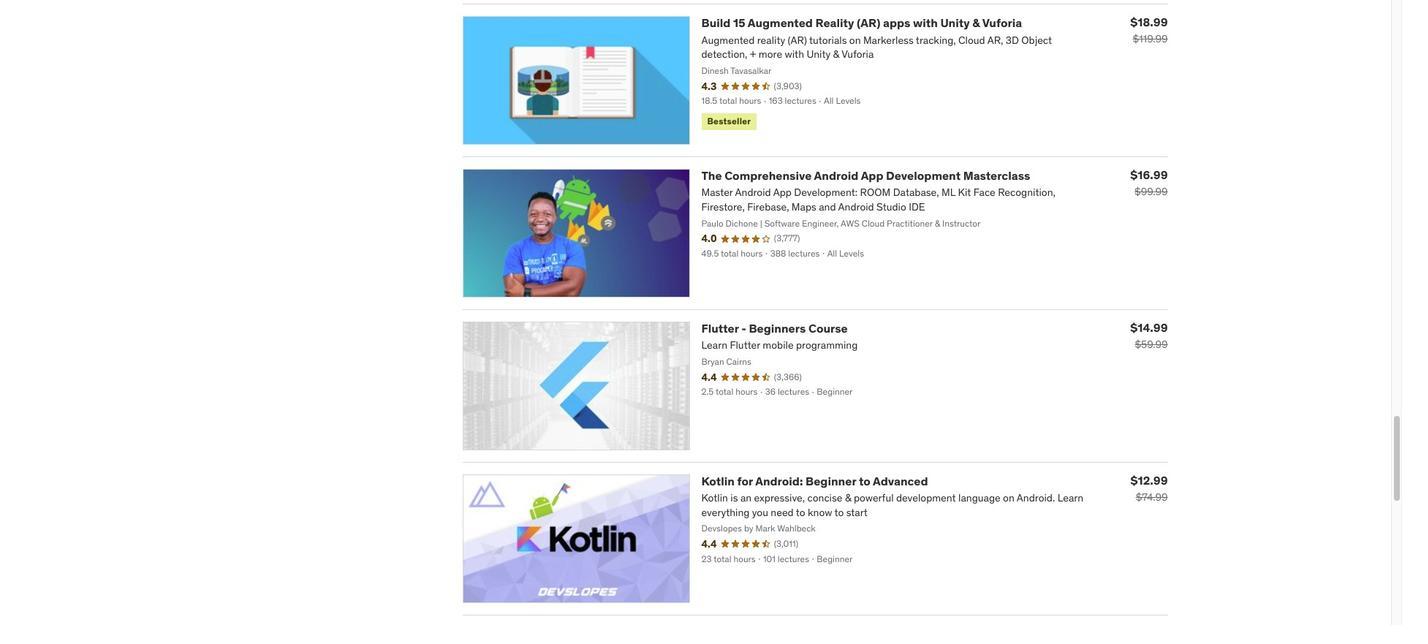 Task type: vqa. For each thing, say whether or not it's contained in the screenshot.


Task type: describe. For each thing, give the bounding box(es) containing it.
$14.99
[[1131, 320, 1168, 335]]

comprehensive
[[725, 168, 812, 183]]

development
[[887, 168, 961, 183]]

android:
[[756, 474, 803, 489]]

advanced
[[873, 474, 929, 489]]

build 15 augmented reality (ar) apps with unity & vuforia
[[702, 16, 1023, 30]]

with
[[914, 16, 938, 30]]

unity
[[941, 16, 970, 30]]

build
[[702, 16, 731, 30]]

the comprehensive android app development masterclass link
[[702, 168, 1031, 183]]

flutter - beginners course
[[702, 321, 848, 336]]

$16.99 $99.99
[[1131, 168, 1168, 198]]

reality
[[816, 16, 855, 30]]

build 15 augmented reality (ar) apps with unity & vuforia link
[[702, 16, 1023, 30]]

kotlin for android: beginner to advanced link
[[702, 474, 929, 489]]

$18.99
[[1131, 15, 1168, 30]]

kotlin for android: beginner to advanced
[[702, 474, 929, 489]]

$14.99 $59.99
[[1131, 320, 1168, 351]]

for
[[738, 474, 753, 489]]

course
[[809, 321, 848, 336]]

android
[[814, 168, 859, 183]]

$99.99
[[1135, 185, 1168, 198]]

the comprehensive android app development masterclass
[[702, 168, 1031, 183]]

$74.99
[[1136, 491, 1168, 504]]

$59.99
[[1135, 338, 1168, 351]]



Task type: locate. For each thing, give the bounding box(es) containing it.
$16.99
[[1131, 168, 1168, 182]]

beginners
[[749, 321, 806, 336]]

flutter - beginners course link
[[702, 321, 848, 336]]

$12.99 $74.99
[[1131, 473, 1168, 504]]

15
[[734, 16, 746, 30]]

apps
[[884, 16, 911, 30]]

-
[[742, 321, 747, 336]]

$119.99
[[1133, 33, 1168, 46]]

masterclass
[[964, 168, 1031, 183]]

&
[[973, 16, 980, 30]]

beginner
[[806, 474, 857, 489]]

the
[[702, 168, 722, 183]]

flutter
[[702, 321, 739, 336]]

kotlin
[[702, 474, 735, 489]]

to
[[859, 474, 871, 489]]

app
[[861, 168, 884, 183]]

(ar)
[[857, 16, 881, 30]]

$18.99 $119.99
[[1131, 15, 1168, 46]]

augmented
[[748, 16, 813, 30]]

vuforia
[[983, 16, 1023, 30]]

$12.99
[[1131, 473, 1168, 488]]



